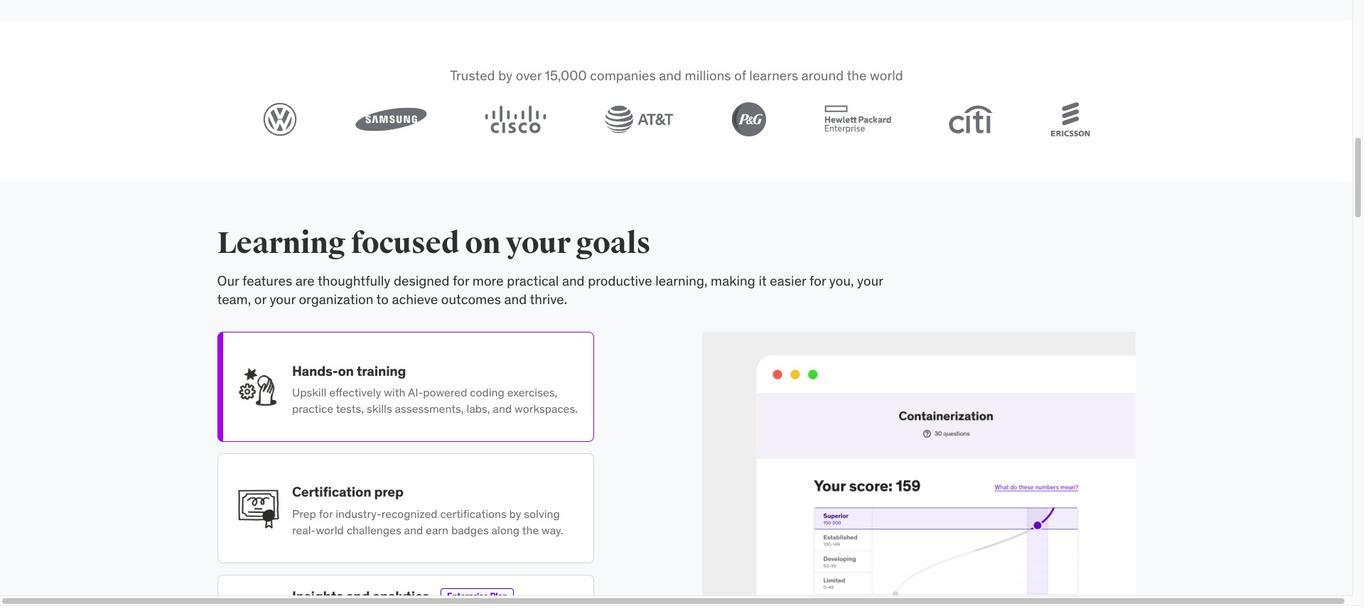 Task type: locate. For each thing, give the bounding box(es) containing it.
0 vertical spatial the
[[847, 67, 867, 84]]

focused
[[351, 225, 460, 261]]

to
[[377, 291, 389, 308]]

2 horizontal spatial your
[[858, 272, 883, 289]]

features
[[242, 272, 292, 289]]

1 vertical spatial by
[[509, 507, 521, 521]]

att&t logo image
[[605, 105, 674, 133]]

by inside certification prep prep for industry-recognized certifications by solving real-world challenges and earn badges along the way.
[[509, 507, 521, 521]]

along
[[491, 523, 520, 537]]

thoughtfully
[[318, 272, 391, 289]]

world
[[870, 67, 903, 84], [316, 523, 344, 537]]

your right or
[[270, 291, 296, 308]]

for right prep
[[319, 507, 333, 521]]

by left over
[[498, 67, 512, 84]]

for
[[453, 272, 469, 289], [810, 272, 826, 289], [319, 507, 333, 521]]

for inside certification prep prep for industry-recognized certifications by solving real-world challenges and earn badges along the way.
[[319, 507, 333, 521]]

world down prep
[[316, 523, 344, 537]]

hewlett packard enterprise logo image
[[824, 105, 891, 133]]

0 horizontal spatial the
[[522, 523, 539, 537]]

1 vertical spatial the
[[522, 523, 539, 537]]

your up the practical in the left of the page
[[506, 225, 571, 261]]

workspaces.
[[515, 402, 578, 416]]

more
[[473, 272, 504, 289]]

learning focused on your goals
[[217, 225, 651, 261]]

industry-
[[335, 507, 381, 521]]

the down solving
[[522, 523, 539, 537]]

0 horizontal spatial on
[[338, 362, 354, 379]]

trusted by over 15,000 companies and millions of learners around the world
[[450, 67, 903, 84]]

1 horizontal spatial on
[[465, 225, 501, 261]]

by
[[498, 67, 512, 84], [509, 507, 521, 521]]

over
[[516, 67, 541, 84]]

citi logo image
[[949, 105, 993, 133]]

learning
[[217, 225, 346, 261]]

our features are thoughtfully designed for more practical and productive learning, making it easier for you, your team, or your organization to achieve outcomes and thrive.
[[217, 272, 883, 308]]

0 horizontal spatial world
[[316, 523, 344, 537]]

the right the around
[[847, 67, 867, 84]]

and
[[659, 67, 682, 84], [562, 272, 585, 289], [504, 291, 527, 308], [493, 402, 512, 416], [404, 523, 423, 537], [346, 588, 370, 605]]

0 vertical spatial world
[[870, 67, 903, 84]]

you,
[[830, 272, 854, 289]]

learning,
[[656, 272, 708, 289]]

powered
[[423, 386, 467, 400]]

1 vertical spatial on
[[338, 362, 354, 379]]

the
[[847, 67, 867, 84], [522, 523, 539, 537]]

skills
[[367, 402, 392, 416]]

insights and analytics
[[292, 588, 429, 605]]

2 horizontal spatial for
[[810, 272, 826, 289]]

0 horizontal spatial your
[[270, 291, 296, 308]]

effectively
[[329, 386, 381, 400]]

for up outcomes
[[453, 272, 469, 289]]

screenshot of the learner metrics interface image
[[702, 332, 1136, 607]]

prep
[[292, 507, 316, 521]]

1 horizontal spatial for
[[453, 272, 469, 289]]

your
[[506, 225, 571, 261], [858, 272, 883, 289], [270, 291, 296, 308]]

and down coding
[[493, 402, 512, 416]]

exercises,
[[507, 386, 557, 400]]

1 vertical spatial your
[[858, 272, 883, 289]]

and down recognized
[[404, 523, 423, 537]]

or
[[254, 291, 267, 308]]

1 horizontal spatial your
[[506, 225, 571, 261]]

solving
[[524, 507, 560, 521]]

0 horizontal spatial for
[[319, 507, 333, 521]]

ai-
[[408, 386, 423, 400]]

for left you,
[[810, 272, 826, 289]]

learning focused on your goals tab list
[[217, 332, 594, 607]]

badges
[[451, 523, 489, 537]]

of
[[734, 67, 746, 84]]

by up along
[[509, 507, 521, 521]]

certification prep prep for industry-recognized certifications by solving real-world challenges and earn badges along the way.
[[292, 484, 563, 537]]

on up more
[[465, 225, 501, 261]]

0 vertical spatial your
[[506, 225, 571, 261]]

on up effectively
[[338, 362, 354, 379]]

hands-on training upskill effectively with ai-powered coding exercises, practice tests, skills assessments, labs, and workspaces.
[[292, 362, 578, 416]]

practice
[[292, 402, 333, 416]]

hands-
[[292, 362, 338, 379]]

upskill
[[292, 386, 326, 400]]

organization
[[299, 291, 374, 308]]

certifications
[[440, 507, 506, 521]]

enterprise
[[447, 591, 488, 602]]

your right you,
[[858, 272, 883, 289]]

world up hewlett packard enterprise logo
[[870, 67, 903, 84]]

companies
[[590, 67, 656, 84]]

and right insights
[[346, 588, 370, 605]]

designed
[[394, 272, 450, 289]]

ericsson logo image
[[1051, 102, 1090, 136]]

labs,
[[466, 402, 490, 416]]

it
[[759, 272, 767, 289]]

on
[[465, 225, 501, 261], [338, 362, 354, 379]]

0 vertical spatial by
[[498, 67, 512, 84]]

training
[[356, 362, 406, 379]]

way.
[[542, 523, 563, 537]]

1 vertical spatial world
[[316, 523, 344, 537]]

learners
[[749, 67, 798, 84]]

earn
[[426, 523, 448, 537]]



Task type: vqa. For each thing, say whether or not it's contained in the screenshot.
collections
no



Task type: describe. For each thing, give the bounding box(es) containing it.
world inside certification prep prep for industry-recognized certifications by solving real-world challenges and earn badges along the way.
[[316, 523, 344, 537]]

outcomes
[[441, 291, 501, 308]]

volkswagen logo image
[[263, 102, 297, 136]]

easier
[[770, 272, 807, 289]]

and up thrive.
[[562, 272, 585, 289]]

assessments,
[[395, 402, 464, 416]]

with
[[384, 386, 405, 400]]

certification prep tab
[[217, 453, 594, 564]]

team,
[[217, 291, 251, 308]]

and down the practical in the left of the page
[[504, 291, 527, 308]]

around
[[802, 67, 844, 84]]

analytics
[[372, 588, 429, 605]]

challenges
[[346, 523, 401, 537]]

our
[[217, 272, 239, 289]]

practical
[[507, 272, 559, 289]]

15,000
[[545, 67, 587, 84]]

trusted
[[450, 67, 495, 84]]

goals
[[576, 225, 651, 261]]

procter & gamble logo image
[[732, 102, 766, 136]]

cisco logo image
[[485, 105, 547, 133]]

and left the millions
[[659, 67, 682, 84]]

thrive.
[[530, 291, 568, 308]]

achieve
[[392, 291, 438, 308]]

2 vertical spatial your
[[270, 291, 296, 308]]

recognized
[[381, 507, 437, 521]]

and inside the hands-on training upskill effectively with ai-powered coding exercises, practice tests, skills assessments, labs, and workspaces.
[[493, 402, 512, 416]]

are
[[296, 272, 315, 289]]

1 horizontal spatial the
[[847, 67, 867, 84]]

plan
[[490, 591, 507, 602]]

certification
[[292, 484, 371, 501]]

0 vertical spatial on
[[465, 225, 501, 261]]

productive
[[588, 272, 652, 289]]

tests,
[[336, 402, 364, 416]]

and inside certification prep prep for industry-recognized certifications by solving real-world challenges and earn badges along the way.
[[404, 523, 423, 537]]

insights
[[292, 588, 343, 605]]

1 horizontal spatial world
[[870, 67, 903, 84]]

hands-on training tab
[[217, 332, 594, 442]]

real-
[[292, 523, 316, 537]]

the inside certification prep prep for industry-recognized certifications by solving real-world challenges and earn badges along the way.
[[522, 523, 539, 537]]

prep
[[374, 484, 403, 501]]

samsung logo image
[[355, 107, 427, 131]]

coding
[[470, 386, 504, 400]]

on inside the hands-on training upskill effectively with ai-powered coding exercises, practice tests, skills assessments, labs, and workspaces.
[[338, 362, 354, 379]]

millions
[[685, 67, 731, 84]]

enterprise plan
[[447, 591, 507, 602]]

making
[[711, 272, 756, 289]]



